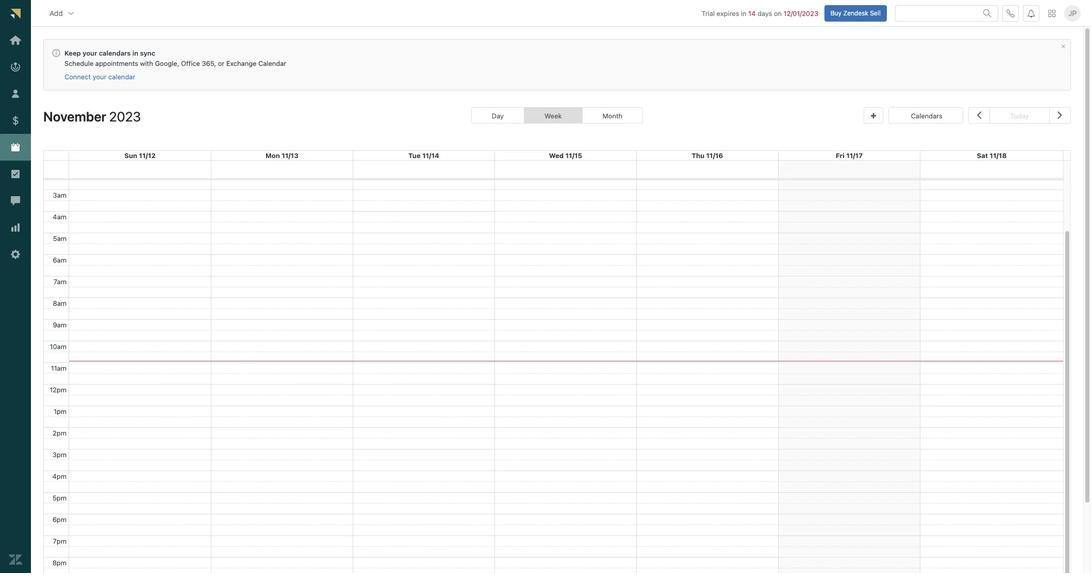 Task type: describe. For each thing, give the bounding box(es) containing it.
keep your calendars in sync schedule appointments with google, office 365, or exchange calendar
[[64, 49, 286, 68]]

11/13
[[282, 151, 299, 160]]

info image
[[52, 49, 60, 57]]

appointments
[[95, 59, 138, 68]]

wed 11/15
[[549, 151, 582, 160]]

12pm
[[50, 386, 67, 394]]

sun 11/12
[[124, 151, 156, 160]]

11/12
[[139, 151, 156, 160]]

11/15
[[565, 151, 582, 160]]

connect your calendar
[[64, 73, 135, 81]]

calendars
[[99, 49, 131, 57]]

trial expires in 14 days on 12/01/2023
[[702, 9, 818, 17]]

mon
[[266, 151, 280, 160]]

12/01/2023
[[784, 9, 818, 17]]

4pm
[[52, 473, 67, 481]]

google,
[[155, 59, 179, 68]]

3pm
[[53, 451, 67, 459]]

365,
[[202, 59, 216, 68]]

11/17
[[846, 151, 863, 160]]

connect
[[64, 73, 91, 81]]

search image
[[983, 9, 992, 17]]

angle left image
[[977, 108, 982, 121]]

9am
[[53, 321, 67, 329]]

2023
[[109, 109, 141, 124]]

sat 11/18
[[977, 151, 1007, 160]]

zendesk image
[[9, 554, 22, 567]]

2pm
[[53, 429, 67, 438]]

7pm
[[53, 538, 67, 546]]

11am
[[51, 364, 67, 373]]

schedule
[[64, 59, 93, 68]]

day
[[492, 112, 504, 120]]

chevron down image
[[67, 9, 75, 17]]

8pm
[[52, 559, 67, 568]]

sat
[[977, 151, 988, 160]]

11/14
[[422, 151, 439, 160]]

with
[[140, 59, 153, 68]]

11/18
[[990, 151, 1007, 160]]

today
[[1010, 112, 1029, 120]]

your for keep
[[83, 49, 97, 57]]

fri 11/17
[[836, 151, 863, 160]]

office
[[181, 59, 200, 68]]

buy zendesk sell button
[[824, 5, 887, 21]]

calls image
[[1007, 9, 1015, 17]]

or
[[218, 59, 224, 68]]

expires
[[717, 9, 739, 17]]

days
[[758, 9, 772, 17]]

sun
[[124, 151, 137, 160]]

buy zendesk sell
[[831, 9, 881, 17]]

zendesk
[[843, 9, 868, 17]]

in inside the keep your calendars in sync schedule appointments with google, office 365, or exchange calendar
[[132, 49, 138, 57]]

connect your calendar link
[[64, 73, 135, 82]]

0 vertical spatial in
[[741, 9, 747, 17]]

on
[[774, 9, 782, 17]]

exchange
[[226, 59, 257, 68]]



Task type: vqa. For each thing, say whether or not it's contained in the screenshot.
4am on the left top of the page
yes



Task type: locate. For each thing, give the bounding box(es) containing it.
your up schedule
[[83, 49, 97, 57]]

calendar
[[108, 73, 135, 81]]

your inside the keep your calendars in sync schedule appointments with google, office 365, or exchange calendar
[[83, 49, 97, 57]]

10am
[[50, 343, 67, 351]]

week
[[545, 112, 562, 120]]

tue 11/14
[[408, 151, 439, 160]]

zendesk products image
[[1048, 10, 1056, 17]]

november
[[43, 109, 106, 124]]

add button
[[41, 3, 83, 24]]

trial
[[702, 9, 715, 17]]

wed
[[549, 151, 564, 160]]

7am
[[54, 278, 67, 286]]

3am
[[53, 191, 67, 199]]

thu
[[692, 151, 705, 160]]

cancel image
[[1061, 44, 1066, 50]]

november 2023
[[43, 109, 141, 124]]

1 vertical spatial your
[[93, 73, 106, 81]]

angle right image
[[1058, 108, 1063, 121]]

add
[[50, 9, 63, 17]]

bell image
[[1027, 9, 1035, 17]]

sell
[[870, 9, 881, 17]]

jp
[[1068, 9, 1077, 17]]

6pm
[[52, 516, 67, 524]]

in
[[741, 9, 747, 17], [132, 49, 138, 57]]

in left sync on the left top of page
[[132, 49, 138, 57]]

8am
[[53, 299, 67, 308]]

mon 11/13
[[266, 151, 299, 160]]

your down appointments
[[93, 73, 106, 81]]

11/16
[[706, 151, 723, 160]]

month
[[603, 112, 623, 120]]

1pm
[[54, 408, 67, 416]]

your
[[83, 49, 97, 57], [93, 73, 106, 81]]

6am
[[53, 256, 67, 264]]

calendars
[[911, 112, 943, 120]]

0 vertical spatial your
[[83, 49, 97, 57]]

1 horizontal spatial in
[[741, 9, 747, 17]]

thu 11/16
[[692, 151, 723, 160]]

jp button
[[1064, 5, 1081, 21]]

fri
[[836, 151, 845, 160]]

tue
[[408, 151, 421, 160]]

in left 14
[[741, 9, 747, 17]]

plus image
[[871, 113, 876, 119]]

1 vertical spatial in
[[132, 49, 138, 57]]

sync
[[140, 49, 155, 57]]

4am
[[53, 213, 67, 221]]

your for connect
[[93, 73, 106, 81]]

buy
[[831, 9, 842, 17]]

0 horizontal spatial in
[[132, 49, 138, 57]]

5am
[[53, 235, 67, 243]]

5pm
[[53, 494, 67, 503]]

14
[[748, 9, 756, 17]]

keep
[[64, 49, 81, 57]]

calendar
[[258, 59, 286, 68]]



